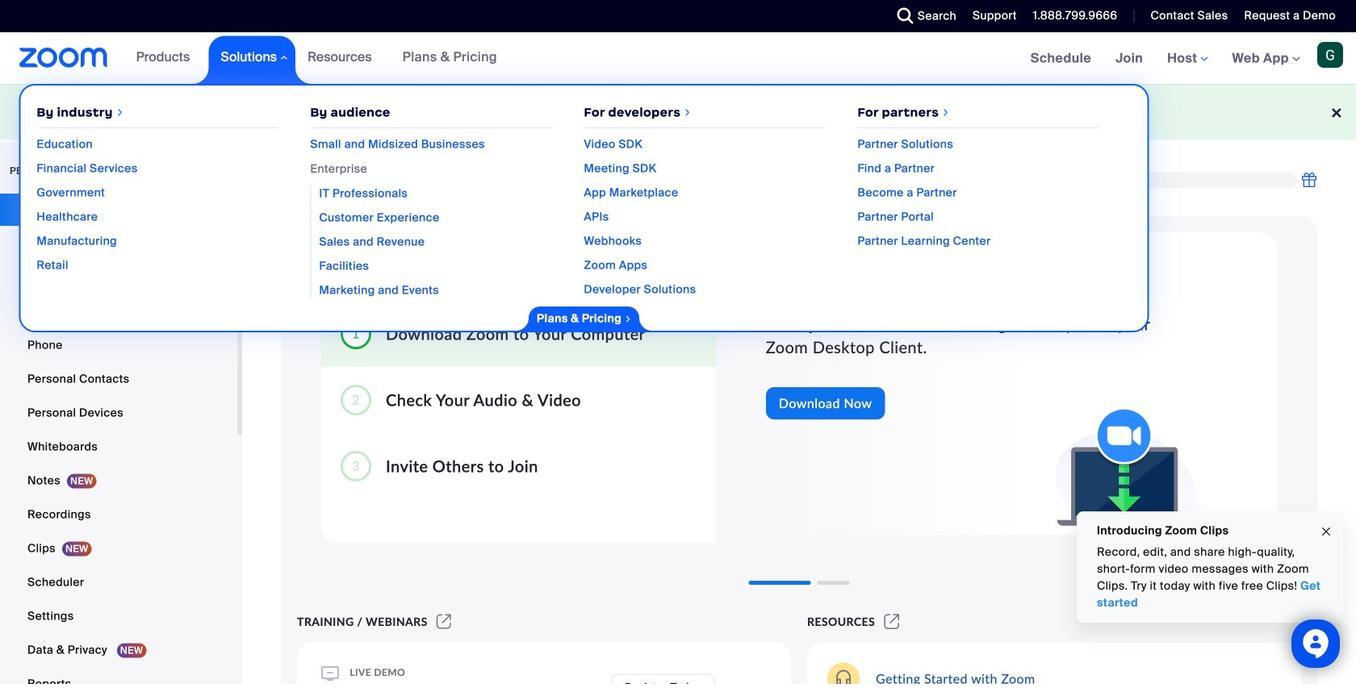 Task type: vqa. For each thing, say whether or not it's contained in the screenshot.
leftmost 'how'
no



Task type: locate. For each thing, give the bounding box(es) containing it.
close image
[[1320, 523, 1333, 541]]

window new image
[[882, 615, 902, 629]]

window new image
[[434, 615, 454, 629]]

product information navigation
[[19, 32, 1149, 332]]

meetings navigation
[[1019, 32, 1356, 85]]

personal menu menu
[[0, 194, 237, 685]]

banner
[[0, 32, 1356, 332]]

footer
[[0, 84, 1356, 140]]



Task type: describe. For each thing, give the bounding box(es) containing it.
profile picture image
[[1317, 42, 1343, 68]]

zoom logo image
[[19, 48, 108, 68]]



